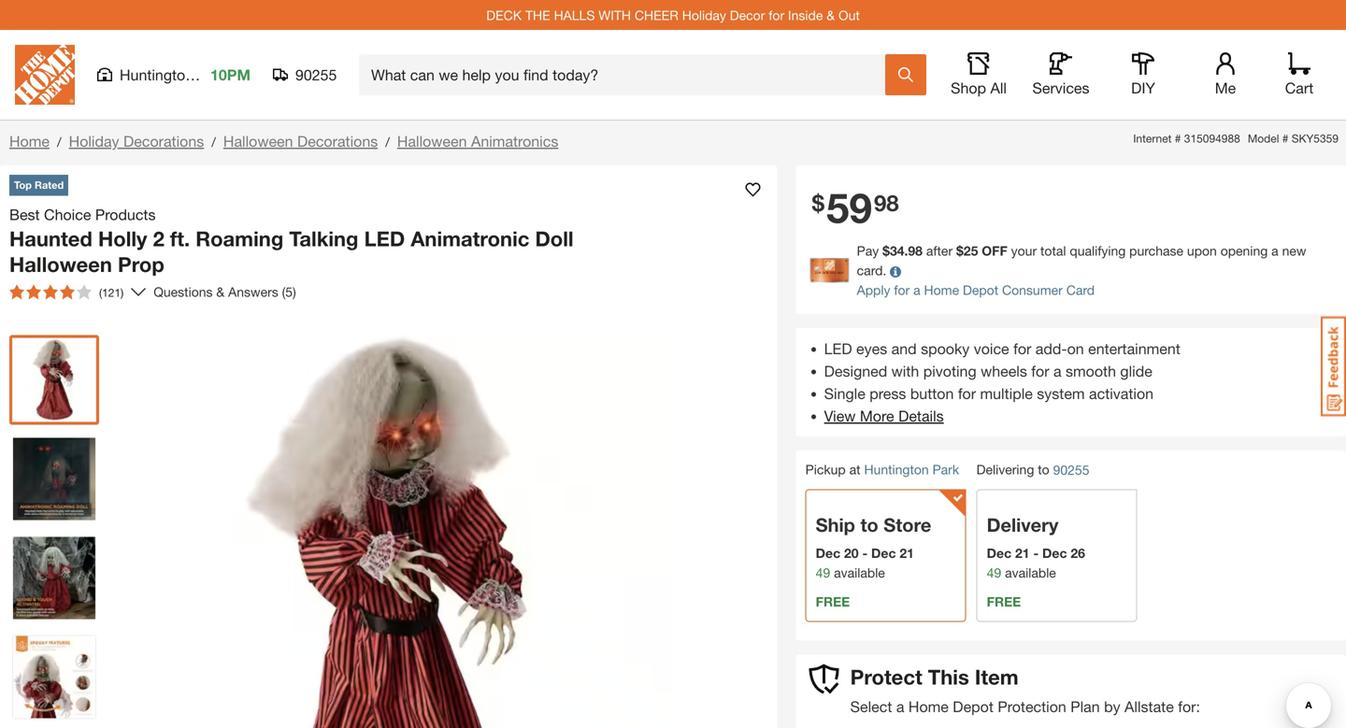 Task type: vqa. For each thing, say whether or not it's contained in the screenshot.
area
no



Task type: locate. For each thing, give the bounding box(es) containing it.
1 horizontal spatial free
[[987, 594, 1021, 609]]

0 vertical spatial led
[[364, 226, 405, 251]]

/ right home link
[[57, 134, 61, 150]]

dec down delivery
[[987, 545, 1012, 561]]

0 vertical spatial depot
[[963, 282, 999, 298]]

$
[[812, 189, 825, 216], [883, 243, 890, 258], [957, 243, 964, 258]]

$ left 59
[[812, 189, 825, 216]]

smooth
[[1066, 362, 1116, 380]]

1 49 from the left
[[816, 565, 831, 580]]

49 inside ship to store dec 20 - dec 21 49 available
[[816, 565, 831, 580]]

1 free from the left
[[816, 594, 850, 609]]

& left "out"
[[827, 7, 835, 23]]

&
[[827, 7, 835, 23], [216, 284, 225, 300]]

to inside delivering to 90255
[[1038, 462, 1050, 477]]

1 horizontal spatial led
[[824, 340, 852, 358]]

0 horizontal spatial led
[[364, 226, 405, 251]]

details
[[899, 407, 944, 425]]

animatronic
[[411, 226, 530, 251]]

home down this
[[909, 698, 949, 716]]

1 vertical spatial park
[[933, 462, 959, 477]]

questions
[[154, 284, 213, 300]]

a inside protect this item select a home depot protection plan by allstate for:
[[897, 698, 905, 716]]

delivering
[[977, 462, 1034, 477]]

select
[[851, 698, 892, 716]]

delivery
[[987, 514, 1059, 536]]

ft.
[[170, 226, 190, 251]]

1 horizontal spatial #
[[1283, 132, 1289, 145]]

1 vertical spatial 90255
[[1053, 462, 1090, 478]]

park left 90255 button
[[198, 66, 228, 84]]

free down the 20
[[816, 594, 850, 609]]

0 vertical spatial 90255
[[295, 66, 337, 84]]

0 horizontal spatial /
[[57, 134, 61, 150]]

for
[[769, 7, 785, 23], [894, 282, 910, 298], [1014, 340, 1032, 358], [1032, 362, 1050, 380], [958, 385, 976, 402]]

0 horizontal spatial halloween
[[9, 252, 112, 277]]

1 vertical spatial led
[[824, 340, 852, 358]]

to inside ship to store dec 20 - dec 21 49 available
[[861, 514, 879, 536]]

a left new
[[1272, 243, 1279, 258]]

25
[[964, 243, 978, 258]]

shop
[[951, 79, 986, 97]]

- inside ship to store dec 20 - dec 21 49 available
[[863, 545, 868, 561]]

eyes
[[857, 340, 888, 358]]

all
[[991, 79, 1007, 97]]

press
[[870, 385, 906, 402]]

0 horizontal spatial 21
[[900, 545, 914, 561]]

3 / from the left
[[385, 134, 390, 150]]

0 horizontal spatial &
[[216, 284, 225, 300]]

0 horizontal spatial 90255
[[295, 66, 337, 84]]

0 horizontal spatial available
[[834, 565, 885, 580]]

0 horizontal spatial $
[[812, 189, 825, 216]]

0 vertical spatial home
[[9, 132, 50, 150]]

led up designed
[[824, 340, 852, 358]]

holiday right home link
[[69, 132, 119, 150]]

(5)
[[282, 284, 296, 300]]

1 vertical spatial huntington
[[864, 462, 929, 477]]

the home depot logo image
[[15, 45, 75, 105]]

available down delivery
[[1005, 565, 1056, 580]]

34.98
[[890, 243, 923, 258]]

90255 right delivering
[[1053, 462, 1090, 478]]

a down 34.98
[[914, 282, 921, 298]]

a up system on the right bottom
[[1054, 362, 1062, 380]]

huntington right "at"
[[864, 462, 929, 477]]

2 / from the left
[[212, 134, 216, 150]]

choice
[[44, 206, 91, 223]]

(121)
[[99, 286, 124, 299]]

at
[[850, 462, 861, 477]]

home inside protect this item select a home depot protection plan by allstate for:
[[909, 698, 949, 716]]

2 49 from the left
[[987, 565, 1002, 580]]

more
[[860, 407, 894, 425]]

90255
[[295, 66, 337, 84], [1053, 462, 1090, 478]]

for left add-
[[1014, 340, 1032, 358]]

decorations down huntington park
[[123, 132, 204, 150]]

49 down ship
[[816, 565, 831, 580]]

0 horizontal spatial free
[[816, 594, 850, 609]]

halloween
[[223, 132, 293, 150], [397, 132, 467, 150], [9, 252, 112, 277]]

# right internet
[[1175, 132, 1181, 145]]

1 horizontal spatial /
[[212, 134, 216, 150]]

depot inside protect this item select a home depot protection plan by allstate for:
[[953, 698, 994, 716]]

49
[[816, 565, 831, 580], [987, 565, 1002, 580]]

ship
[[816, 514, 855, 536]]

0 vertical spatial park
[[198, 66, 228, 84]]

0 horizontal spatial decorations
[[123, 132, 204, 150]]

21 inside ship to store dec 20 - dec 21 49 available
[[900, 545, 914, 561]]

on
[[1067, 340, 1084, 358]]

doll
[[535, 226, 574, 251]]

21 down delivery
[[1015, 545, 1030, 561]]

dec right the 20
[[871, 545, 896, 561]]

a right select
[[897, 698, 905, 716]]

led right talking
[[364, 226, 405, 251]]

21 inside delivery dec 21 - dec 26 49 available
[[1015, 545, 1030, 561]]

best choice products halloween animatronics sky5359 c3.1 image
[[13, 438, 95, 520]]

- down delivery
[[1034, 545, 1039, 561]]

/ right halloween decorations link
[[385, 134, 390, 150]]

0 horizontal spatial holiday
[[69, 132, 119, 150]]

1 horizontal spatial available
[[1005, 565, 1056, 580]]

1 horizontal spatial 49
[[987, 565, 1002, 580]]

single
[[824, 385, 866, 402]]

total
[[1041, 243, 1066, 258]]

halloween decorations link
[[223, 132, 378, 150]]

1 decorations from the left
[[123, 132, 204, 150]]

add-
[[1036, 340, 1067, 358]]

holiday
[[682, 7, 726, 23], [69, 132, 119, 150]]

2 horizontal spatial /
[[385, 134, 390, 150]]

a inside your total qualifying purchase upon opening a new card.
[[1272, 243, 1279, 258]]

1 vertical spatial to
[[861, 514, 879, 536]]

2 free from the left
[[987, 594, 1021, 609]]

1 horizontal spatial -
[[1034, 545, 1039, 561]]

0 vertical spatial &
[[827, 7, 835, 23]]

home up "top"
[[9, 132, 50, 150]]

1 21 from the left
[[900, 545, 914, 561]]

pay $ 34.98 after $ 25 off
[[857, 243, 1008, 258]]

halloween down '10pm'
[[223, 132, 293, 150]]

after
[[926, 243, 953, 258]]

1 dec from the left
[[816, 545, 841, 561]]

depot down 25
[[963, 282, 999, 298]]

the
[[525, 7, 550, 23]]

dec left the 20
[[816, 545, 841, 561]]

1 horizontal spatial 21
[[1015, 545, 1030, 561]]

$ right pay
[[883, 243, 890, 258]]

info image
[[890, 266, 902, 278]]

best choice products halloween animatronics sky5359 4f.2 image
[[13, 537, 95, 619]]

0 horizontal spatial -
[[863, 545, 868, 561]]

0 horizontal spatial 49
[[816, 565, 831, 580]]

21
[[900, 545, 914, 561], [1015, 545, 1030, 561]]

2 dec from the left
[[871, 545, 896, 561]]

halloween left animatronics
[[397, 132, 467, 150]]

90255 up halloween decorations link
[[295, 66, 337, 84]]

glide
[[1121, 362, 1153, 380]]

free for dec
[[987, 594, 1021, 609]]

0 horizontal spatial to
[[861, 514, 879, 536]]

0 horizontal spatial park
[[198, 66, 228, 84]]

with
[[599, 7, 631, 23]]

2 21 from the left
[[1015, 545, 1030, 561]]

system
[[1037, 385, 1085, 402]]

90255 inside button
[[295, 66, 337, 84]]

10pm
[[210, 66, 251, 84]]

park
[[198, 66, 228, 84], [933, 462, 959, 477]]

1 horizontal spatial huntington
[[864, 462, 929, 477]]

1 horizontal spatial to
[[1038, 462, 1050, 477]]

item
[[975, 665, 1019, 689]]

1 available from the left
[[834, 565, 885, 580]]

decorations down 90255 button
[[297, 132, 378, 150]]

2 # from the left
[[1283, 132, 1289, 145]]

me
[[1215, 79, 1236, 97]]

-
[[863, 545, 868, 561], [1034, 545, 1039, 561]]

1 horizontal spatial decorations
[[297, 132, 378, 150]]

2 decorations from the left
[[297, 132, 378, 150]]

dec left the 26
[[1043, 545, 1067, 561]]

sky5359
[[1292, 132, 1339, 145]]

park down details
[[933, 462, 959, 477]]

delivering to 90255
[[977, 462, 1090, 478]]

for left inside
[[769, 7, 785, 23]]

0 vertical spatial to
[[1038, 462, 1050, 477]]

2 - from the left
[[1034, 545, 1039, 561]]

1 - from the left
[[863, 545, 868, 561]]

free
[[816, 594, 850, 609], [987, 594, 1021, 609]]

available down the 20
[[834, 565, 885, 580]]

& left answers
[[216, 284, 225, 300]]

depot down item
[[953, 698, 994, 716]]

(121) button
[[2, 277, 131, 307]]

1 horizontal spatial park
[[933, 462, 959, 477]]

1 horizontal spatial &
[[827, 7, 835, 23]]

49 down delivery
[[987, 565, 1002, 580]]

home link
[[9, 132, 50, 150]]

0 horizontal spatial #
[[1175, 132, 1181, 145]]

2 vertical spatial home
[[909, 698, 949, 716]]

1 horizontal spatial holiday
[[682, 7, 726, 23]]

halloween down haunted
[[9, 252, 112, 277]]

me button
[[1196, 52, 1256, 97]]

holiday left the decor
[[682, 7, 726, 23]]

$ right after
[[957, 243, 964, 258]]

huntington up holiday decorations link
[[120, 66, 194, 84]]

to left 90255 link
[[1038, 462, 1050, 477]]

free down delivery dec 21 - dec 26 49 available
[[987, 594, 1021, 609]]

0 vertical spatial huntington
[[120, 66, 194, 84]]

roaming
[[196, 226, 284, 251]]

- right the 20
[[863, 545, 868, 561]]

home down after
[[924, 282, 959, 298]]

3 dec from the left
[[987, 545, 1012, 561]]

# right model
[[1283, 132, 1289, 145]]

inside
[[788, 7, 823, 23]]

2 available from the left
[[1005, 565, 1056, 580]]

available
[[834, 565, 885, 580], [1005, 565, 1056, 580]]

90255 link
[[1053, 460, 1090, 480]]

4 stars image
[[9, 285, 92, 300]]

21 down 'store'
[[900, 545, 914, 561]]

decor
[[730, 7, 765, 23]]

1 vertical spatial depot
[[953, 698, 994, 716]]

/ down '10pm'
[[212, 134, 216, 150]]

1 horizontal spatial 90255
[[1053, 462, 1090, 478]]

to right ship
[[861, 514, 879, 536]]

holiday decorations link
[[69, 132, 204, 150]]



Task type: describe. For each thing, give the bounding box(es) containing it.
qualifying
[[1070, 243, 1126, 258]]

halloween inside 'best choice products haunted holly 2 ft. roaming talking led animatronic doll halloween prop'
[[9, 252, 112, 277]]

26
[[1071, 545, 1086, 561]]

by
[[1104, 698, 1121, 716]]

spooky
[[921, 340, 970, 358]]

1 vertical spatial home
[[924, 282, 959, 298]]

90255 button
[[273, 65, 338, 84]]

best choice products halloween animatronics sky5359 64.0 image
[[13, 339, 95, 421]]

upon
[[1187, 243, 1217, 258]]

haunted
[[9, 226, 92, 251]]

2 horizontal spatial $
[[957, 243, 964, 258]]

and
[[892, 340, 917, 358]]

1 horizontal spatial $
[[883, 243, 890, 258]]

available inside delivery dec 21 - dec 26 49 available
[[1005, 565, 1056, 580]]

1 / from the left
[[57, 134, 61, 150]]

activation
[[1089, 385, 1154, 402]]

halls
[[554, 7, 595, 23]]

holly
[[98, 226, 147, 251]]

0 vertical spatial holiday
[[682, 7, 726, 23]]

pickup
[[806, 462, 846, 477]]

talking
[[289, 226, 359, 251]]

diy button
[[1114, 52, 1173, 97]]

1 vertical spatial &
[[216, 284, 225, 300]]

off
[[982, 243, 1008, 258]]

$ 59 98
[[812, 183, 899, 232]]

315094988
[[1184, 132, 1241, 145]]

deck
[[486, 7, 522, 23]]

98
[[874, 189, 899, 216]]

shop all
[[951, 79, 1007, 97]]

services
[[1033, 79, 1090, 97]]

internet # 315094988 model # sky5359
[[1134, 132, 1339, 145]]

for down info image
[[894, 282, 910, 298]]

view
[[824, 407, 856, 425]]

2 horizontal spatial halloween
[[397, 132, 467, 150]]

delivery dec 21 - dec 26 49 available
[[987, 514, 1086, 580]]

halloween animatronics link
[[397, 132, 559, 150]]

protect this item select a home depot protection plan by allstate for:
[[851, 665, 1201, 716]]

with
[[892, 362, 919, 380]]

1 # from the left
[[1175, 132, 1181, 145]]

ship to store dec 20 - dec 21 49 available
[[816, 514, 932, 580]]

prop
[[118, 252, 164, 277]]

feedback link image
[[1321, 316, 1346, 417]]

- inside delivery dec 21 - dec 26 49 available
[[1034, 545, 1039, 561]]

(121) link
[[2, 277, 146, 307]]

pivoting
[[924, 362, 977, 380]]

wheels
[[981, 362, 1027, 380]]

store
[[884, 514, 932, 536]]

shop all button
[[949, 52, 1009, 97]]

cart link
[[1279, 52, 1320, 97]]

best
[[9, 206, 40, 223]]

1 horizontal spatial halloween
[[223, 132, 293, 150]]

home / holiday decorations / halloween decorations / halloween animatronics
[[9, 132, 559, 150]]

49 inside delivery dec 21 - dec 26 49 available
[[987, 565, 1002, 580]]

available inside ship to store dec 20 - dec 21 49 available
[[834, 565, 885, 580]]

pay
[[857, 243, 879, 258]]

What can we help you find today? search field
[[371, 55, 885, 94]]

protect
[[851, 665, 923, 689]]

consumer
[[1002, 282, 1063, 298]]

best choice products link
[[9, 203, 163, 226]]

cheer
[[635, 7, 679, 23]]

your total qualifying purchase upon opening a new card.
[[857, 243, 1307, 278]]

services button
[[1031, 52, 1091, 97]]

this
[[928, 665, 969, 689]]

led eyes and spooky voice for add-on entertainment designed with pivoting wheels for a smooth glide single press button for multiple system activation view more details
[[824, 340, 1181, 425]]

rated
[[35, 179, 64, 191]]

purchase
[[1130, 243, 1184, 258]]

animatronics
[[471, 132, 559, 150]]

your
[[1011, 243, 1037, 258]]

1 vertical spatial holiday
[[69, 132, 119, 150]]

multiple
[[980, 385, 1033, 402]]

huntington park
[[120, 66, 228, 84]]

for down the pivoting
[[958, 385, 976, 402]]

best choice products halloween animatronics sky5359 1f.3 image
[[13, 636, 95, 719]]

cart
[[1285, 79, 1314, 97]]

apply
[[857, 282, 891, 298]]

for down add-
[[1032, 362, 1050, 380]]

best choice products haunted holly 2 ft. roaming talking led animatronic doll halloween prop
[[9, 206, 574, 277]]

0 horizontal spatial huntington
[[120, 66, 194, 84]]

out
[[839, 7, 860, 23]]

new
[[1282, 243, 1307, 258]]

plan
[[1071, 698, 1100, 716]]

apply now image
[[810, 258, 857, 283]]

pickup at huntington park
[[806, 462, 959, 477]]

opening
[[1221, 243, 1268, 258]]

top
[[14, 179, 32, 191]]

internet
[[1134, 132, 1172, 145]]

a inside led eyes and spooky voice for add-on entertainment designed with pivoting wheels for a smooth glide single press button for multiple system activation view more details
[[1054, 362, 1062, 380]]

to for store
[[861, 514, 879, 536]]

huntington park button
[[864, 462, 959, 477]]

view more details link
[[824, 407, 944, 425]]

apply for a home depot consumer card link
[[857, 282, 1095, 298]]

4 dec from the left
[[1043, 545, 1067, 561]]

card.
[[857, 263, 887, 278]]

to for 90255
[[1038, 462, 1050, 477]]

card
[[1067, 282, 1095, 298]]

for:
[[1178, 698, 1201, 716]]

$ inside $ 59 98
[[812, 189, 825, 216]]

voice
[[974, 340, 1009, 358]]

deck the halls with cheer holiday decor for inside & out
[[486, 7, 860, 23]]

20
[[844, 545, 859, 561]]

questions & answers (5)
[[154, 284, 296, 300]]

led inside 'best choice products haunted holly 2 ft. roaming talking led animatronic doll halloween prop'
[[364, 226, 405, 251]]

deck the halls with cheer holiday decor for inside & out link
[[486, 7, 860, 23]]

free for to
[[816, 594, 850, 609]]

entertainment
[[1088, 340, 1181, 358]]

products
[[95, 206, 156, 223]]

90255 inside delivering to 90255
[[1053, 462, 1090, 478]]

led inside led eyes and spooky voice for add-on entertainment designed with pivoting wheels for a smooth glide single press button for multiple system activation view more details
[[824, 340, 852, 358]]



